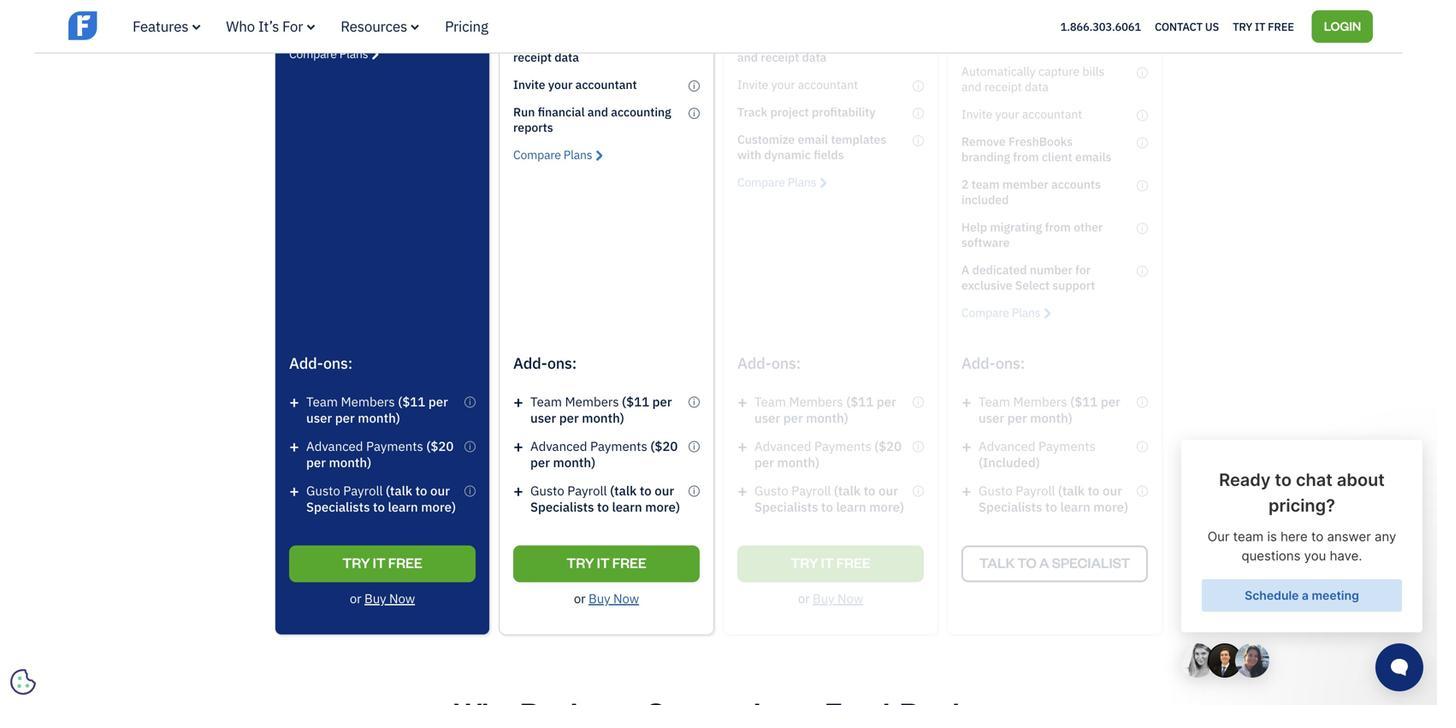 Task type: locate. For each thing, give the bounding box(es) containing it.
0 horizontal spatial buy now link
[[365, 590, 415, 607]]

2 payments from the left
[[590, 438, 648, 454]]

+ gusto payroll for 2nd try it free link from the right
[[289, 479, 383, 502]]

(talk for 2nd try it free link from the right
[[386, 482, 413, 499]]

(talk
[[386, 482, 413, 499], [610, 482, 637, 499]]

specialists
[[306, 498, 370, 515], [530, 498, 594, 515]]

1 horizontal spatial try
[[567, 554, 594, 571]]

run financial and accounting reports
[[513, 104, 671, 135]]

accountant
[[576, 76, 637, 92]]

0 horizontal spatial try it free
[[343, 554, 422, 571]]

($20 per month) for first try it free link from right
[[530, 438, 678, 471]]

1 horizontal spatial + advanced payments
[[513, 435, 651, 457]]

0 horizontal spatial ons:
[[323, 353, 353, 373]]

($20 for first try it free link from right
[[651, 438, 678, 454]]

0 horizontal spatial learn
[[388, 498, 418, 515]]

members
[[341, 393, 395, 410], [565, 393, 619, 410]]

user for first try it free link from right
[[530, 409, 556, 426]]

2 ($20 from the left
[[651, 438, 678, 454]]

who
[[226, 17, 255, 36]]

compare plans link for first try it free link from right
[[513, 147, 603, 162]]

1 team from the left
[[306, 393, 338, 410]]

2 ($11 per user per month) from the left
[[530, 393, 672, 426]]

1 horizontal spatial add-ons:
[[513, 353, 577, 373]]

0 horizontal spatial user
[[306, 409, 332, 426]]

run
[[289, 3, 310, 19], [513, 104, 535, 120]]

0 horizontal spatial + gusto payroll
[[289, 479, 383, 502]]

1 horizontal spatial (talk to our specialists to learn more)
[[530, 482, 680, 515]]

1 horizontal spatial our
[[655, 482, 674, 499]]

free for try it free link
[[1268, 19, 1294, 34]]

1 buy from the left
[[365, 590, 386, 607]]

to
[[416, 482, 427, 499], [640, 482, 652, 499], [373, 498, 385, 515], [597, 498, 609, 515]]

2 horizontal spatial free
[[1268, 19, 1294, 34]]

($20 per month) for 2nd try it free link from the right
[[306, 438, 454, 471]]

($20
[[426, 438, 454, 454], [651, 438, 678, 454]]

+ advanced payments
[[289, 435, 426, 457], [513, 435, 651, 457]]

($20 for 2nd try it free link from the right
[[426, 438, 454, 454]]

buy for first try it free link from right
[[589, 590, 611, 607]]

accounting
[[611, 104, 671, 120]]

compare plans down financial
[[513, 147, 592, 162]]

2 or buy now from the left
[[574, 590, 639, 607]]

2 + advanced payments from the left
[[513, 435, 651, 457]]

+ team members
[[289, 391, 398, 413], [513, 391, 619, 413]]

buy now link for 2nd try it free link from the right
[[365, 590, 415, 607]]

2 ($20 per month) from the left
[[530, 438, 678, 471]]

2 (talk to our specialists to learn more) from the left
[[530, 482, 680, 515]]

1 vertical spatial compare plans
[[513, 147, 592, 162]]

it
[[373, 554, 386, 571], [597, 554, 610, 571]]

1 or from the left
[[350, 590, 362, 607]]

1 horizontal spatial or buy now
[[574, 590, 639, 607]]

gusto
[[306, 482, 340, 499], [530, 482, 564, 499]]

0 horizontal spatial (talk to our specialists to learn more)
[[306, 482, 456, 515]]

0 horizontal spatial our
[[430, 482, 450, 499]]

add-
[[289, 353, 323, 373], [513, 353, 547, 373]]

0 horizontal spatial ($11
[[398, 393, 426, 410]]

0 horizontal spatial ($20 per month)
[[306, 438, 454, 471]]

user
[[306, 409, 332, 426], [530, 409, 556, 426]]

2 gusto from the left
[[530, 482, 564, 499]]

buy now link for first try it free link from right
[[589, 590, 639, 607]]

for
[[355, 3, 370, 19]]

i
[[693, 80, 695, 91], [693, 108, 695, 118], [469, 397, 471, 407], [693, 397, 695, 407], [469, 441, 471, 452], [693, 441, 695, 452], [469, 485, 471, 496], [693, 485, 695, 496]]

contact us link
[[1155, 15, 1219, 37]]

1 horizontal spatial members
[[565, 393, 619, 410]]

0 horizontal spatial payments
[[366, 438, 423, 454]]

cookie consent banner dialog
[[13, 495, 270, 692]]

ons:
[[323, 353, 353, 373], [547, 353, 577, 373]]

1 + gusto payroll from the left
[[289, 479, 383, 502]]

1 horizontal spatial payments
[[590, 438, 648, 454]]

1 horizontal spatial user
[[530, 409, 556, 426]]

advanced
[[306, 438, 363, 454], [530, 438, 587, 454]]

1 horizontal spatial add-
[[513, 353, 547, 373]]

an
[[373, 3, 386, 19]]

features
[[133, 17, 188, 36]]

0 horizontal spatial buy
[[365, 590, 386, 607]]

0 horizontal spatial members
[[341, 393, 395, 410]]

2 learn from the left
[[612, 498, 642, 515]]

1 gusto from the left
[[306, 482, 340, 499]]

easy
[[389, 3, 414, 19]]

($11 per user per month)
[[306, 393, 448, 426], [530, 393, 672, 426]]

1 horizontal spatial (talk
[[610, 482, 637, 499]]

1 ons: from the left
[[323, 353, 353, 373]]

0 horizontal spatial run
[[289, 3, 310, 19]]

1 + team members from the left
[[289, 391, 398, 413]]

1 try it free from the left
[[343, 554, 422, 571]]

1 horizontal spatial advanced
[[530, 438, 587, 454]]

2 buy now link from the left
[[589, 590, 639, 607]]

ons: for 2nd try it free link from the right
[[323, 353, 353, 373]]

1 horizontal spatial learn
[[612, 498, 642, 515]]

our
[[430, 482, 450, 499], [655, 482, 674, 499]]

1 horizontal spatial more)
[[645, 498, 680, 515]]

members for 2nd try it free link from the right
[[341, 393, 395, 410]]

1 horizontal spatial payroll
[[568, 482, 607, 499]]

2 it from the left
[[597, 554, 610, 571]]

add- for 2nd try it free link from the right
[[289, 353, 323, 373]]

1 horizontal spatial compare plans link
[[513, 147, 603, 162]]

1 horizontal spatial team
[[530, 393, 562, 410]]

1 + advanced payments from the left
[[289, 435, 426, 457]]

more)
[[421, 498, 456, 515], [645, 498, 680, 515]]

1 more) from the left
[[421, 498, 456, 515]]

compare plans for first try it free link from right
[[513, 147, 592, 162]]

compare plans link down the time
[[289, 46, 378, 61]]

1 ($20 per month) from the left
[[306, 438, 454, 471]]

1.866.303.6061
[[1061, 19, 1141, 34]]

1 (talk from the left
[[386, 482, 413, 499]]

2 ($11 from the left
[[622, 393, 649, 410]]

it
[[1255, 19, 1266, 34]]

2 + team members from the left
[[513, 391, 619, 413]]

add-ons:
[[289, 353, 353, 373], [513, 353, 577, 373]]

0 horizontal spatial payroll
[[343, 482, 383, 499]]

+
[[289, 391, 299, 413], [513, 391, 524, 413], [289, 435, 299, 457], [513, 435, 524, 457], [289, 479, 299, 502], [513, 479, 524, 502]]

1 user from the left
[[306, 409, 332, 426]]

time
[[289, 18, 313, 34]]

0 horizontal spatial + advanced payments
[[289, 435, 426, 457]]

more) for first try it free link from right
[[645, 498, 680, 515]]

1 our from the left
[[430, 482, 450, 499]]

run inside run reports for an easy tax time
[[289, 3, 310, 19]]

compare
[[289, 46, 337, 61], [513, 147, 561, 162]]

1 horizontal spatial specialists
[[530, 498, 594, 515]]

compare plans link
[[289, 46, 378, 61], [513, 147, 603, 162]]

1 payments from the left
[[366, 438, 423, 454]]

1 horizontal spatial ($20
[[651, 438, 678, 454]]

0 horizontal spatial add-ons:
[[289, 353, 353, 373]]

2 add- from the left
[[513, 353, 547, 373]]

gusto for 2nd try it free link from the right
[[306, 482, 340, 499]]

try it free
[[343, 554, 422, 571], [567, 554, 647, 571]]

0 vertical spatial run
[[289, 3, 310, 19]]

0 horizontal spatial or
[[350, 590, 362, 607]]

0 vertical spatial reports
[[313, 3, 352, 19]]

or
[[350, 590, 362, 607], [574, 590, 586, 607]]

team
[[306, 393, 338, 410], [530, 393, 562, 410]]

1 ($11 from the left
[[398, 393, 426, 410]]

2 now from the left
[[613, 590, 639, 607]]

1 add-ons: from the left
[[289, 353, 353, 373]]

compare plans link down financial
[[513, 147, 603, 162]]

1 horizontal spatial buy now link
[[589, 590, 639, 607]]

2 or from the left
[[574, 590, 586, 607]]

1 horizontal spatial buy
[[589, 590, 611, 607]]

0 horizontal spatial it
[[373, 554, 386, 571]]

1 horizontal spatial gusto
[[530, 482, 564, 499]]

0 horizontal spatial now
[[389, 590, 415, 607]]

0 horizontal spatial free
[[388, 554, 422, 571]]

0 horizontal spatial compare plans
[[289, 46, 368, 61]]

2 user from the left
[[530, 409, 556, 426]]

or buy now for buy now link associated with first try it free link from right
[[574, 590, 639, 607]]

1 horizontal spatial compare
[[513, 147, 561, 162]]

2 our from the left
[[655, 482, 674, 499]]

+ advanced payments for first try it free link from right
[[513, 435, 651, 457]]

payments
[[366, 438, 423, 454], [590, 438, 648, 454]]

0 horizontal spatial specialists
[[306, 498, 370, 515]]

2 payroll from the left
[[568, 482, 607, 499]]

buy
[[365, 590, 386, 607], [589, 590, 611, 607]]

per
[[429, 393, 448, 410], [653, 393, 672, 410], [335, 409, 355, 426], [559, 409, 579, 426], [306, 454, 326, 471], [530, 454, 550, 471]]

0 horizontal spatial try it free link
[[289, 545, 476, 582]]

resources
[[341, 17, 407, 36]]

plans for first try it free link from right's "compare plans" link
[[564, 147, 592, 162]]

1 horizontal spatial ($11
[[622, 393, 649, 410]]

($11 for 2nd try it free link from the right
[[398, 393, 426, 410]]

plans down run financial and accounting reports
[[564, 147, 592, 162]]

2 (talk from the left
[[610, 482, 637, 499]]

1 ($11 per user per month) from the left
[[306, 393, 448, 426]]

2 ons: from the left
[[547, 353, 577, 373]]

reports left for
[[313, 3, 352, 19]]

1 horizontal spatial try it free
[[567, 554, 647, 571]]

1 it from the left
[[373, 554, 386, 571]]

1 horizontal spatial reports
[[513, 119, 553, 135]]

1 horizontal spatial run
[[513, 104, 535, 120]]

try
[[1233, 19, 1253, 34], [343, 554, 370, 571], [567, 554, 594, 571]]

payroll
[[343, 482, 383, 499], [568, 482, 607, 499]]

2 try it free link from the left
[[513, 545, 700, 582]]

financial
[[538, 104, 585, 120]]

run right it's
[[289, 3, 310, 19]]

0 horizontal spatial team
[[306, 393, 338, 410]]

0 vertical spatial compare
[[289, 46, 337, 61]]

0 horizontal spatial reports
[[313, 3, 352, 19]]

tax
[[416, 3, 433, 19]]

compare down the time
[[289, 46, 337, 61]]

0 horizontal spatial add-
[[289, 353, 323, 373]]

1 vertical spatial compare
[[513, 147, 561, 162]]

or for 2nd try it free link from the right
[[350, 590, 362, 607]]

0 horizontal spatial try
[[343, 554, 370, 571]]

login
[[1324, 17, 1361, 34]]

now for first try it free link from right
[[613, 590, 639, 607]]

1 vertical spatial reports
[[513, 119, 553, 135]]

run reports for an easy tax time
[[289, 3, 433, 34]]

1 add- from the left
[[289, 353, 323, 373]]

plans
[[340, 46, 368, 61], [564, 147, 592, 162]]

invite your accountant
[[513, 76, 637, 92]]

now for 2nd try it free link from the right
[[389, 590, 415, 607]]

2 buy from the left
[[589, 590, 611, 607]]

payments for first try it free link from right
[[590, 438, 648, 454]]

members for first try it free link from right
[[565, 393, 619, 410]]

free
[[1268, 19, 1294, 34], [388, 554, 422, 571], [612, 554, 647, 571]]

who it's for
[[226, 17, 303, 36]]

user for 2nd try it free link from the right
[[306, 409, 332, 426]]

run inside run financial and accounting reports
[[513, 104, 535, 120]]

1 now from the left
[[389, 590, 415, 607]]

1 horizontal spatial try it free link
[[513, 545, 700, 582]]

1 vertical spatial run
[[513, 104, 535, 120]]

1 horizontal spatial + team members
[[513, 391, 619, 413]]

2 horizontal spatial try
[[1233, 19, 1253, 34]]

0 horizontal spatial advanced
[[306, 438, 363, 454]]

reports down invite
[[513, 119, 553, 135]]

compare plans down the time
[[289, 46, 368, 61]]

1 horizontal spatial now
[[613, 590, 639, 607]]

compare down financial
[[513, 147, 561, 162]]

now
[[389, 590, 415, 607], [613, 590, 639, 607]]

0 horizontal spatial + team members
[[289, 391, 398, 413]]

2 more) from the left
[[645, 498, 680, 515]]

compare for first try it free link from right's "compare plans" link
[[513, 147, 561, 162]]

reports
[[313, 3, 352, 19], [513, 119, 553, 135]]

run down invite
[[513, 104, 535, 120]]

2 team from the left
[[530, 393, 562, 410]]

0 vertical spatial plans
[[340, 46, 368, 61]]

1 learn from the left
[[388, 498, 418, 515]]

or for first try it free link from right
[[574, 590, 586, 607]]

1 vertical spatial compare plans link
[[513, 147, 603, 162]]

1 or buy now from the left
[[350, 590, 415, 607]]

pricing
[[445, 17, 488, 36]]

1 advanced from the left
[[306, 438, 363, 454]]

1 buy now link from the left
[[365, 590, 415, 607]]

0 vertical spatial compare plans link
[[289, 46, 378, 61]]

1 (talk to our specialists to learn more) from the left
[[306, 482, 456, 515]]

free for first try it free link from right
[[612, 554, 647, 571]]

advanced for 2nd try it free link from the right
[[306, 438, 363, 454]]

($20 per month)
[[306, 438, 454, 471], [530, 438, 678, 471]]

1 horizontal spatial it
[[597, 554, 610, 571]]

try it free link
[[289, 545, 476, 582], [513, 545, 700, 582]]

2 members from the left
[[565, 393, 619, 410]]

automatically
[[513, 34, 589, 49]]

compare plans
[[289, 46, 368, 61], [513, 147, 592, 162]]

1 horizontal spatial free
[[612, 554, 647, 571]]

1 horizontal spatial ($11 per user per month)
[[530, 393, 672, 426]]

or buy now for buy now link corresponding to 2nd try it free link from the right
[[350, 590, 415, 607]]

1 horizontal spatial ($20 per month)
[[530, 438, 678, 471]]

2 specialists from the left
[[530, 498, 594, 515]]

buy now link
[[365, 590, 415, 607], [589, 590, 639, 607]]

buy for 2nd try it free link from the right
[[365, 590, 386, 607]]

it's
[[258, 17, 279, 36]]

($11
[[398, 393, 426, 410], [622, 393, 649, 410]]

(talk to our specialists to learn more)
[[306, 482, 456, 515], [530, 482, 680, 515]]

0 horizontal spatial (talk
[[386, 482, 413, 499]]

1 horizontal spatial plans
[[564, 147, 592, 162]]

run for run financial and accounting reports
[[513, 104, 535, 120]]

or buy now
[[350, 590, 415, 607], [574, 590, 639, 607]]

try it free
[[1233, 19, 1294, 34]]

1 vertical spatial plans
[[564, 147, 592, 162]]

0 horizontal spatial gusto
[[306, 482, 340, 499]]

1 horizontal spatial compare plans
[[513, 147, 592, 162]]

2 advanced from the left
[[530, 438, 587, 454]]

0 horizontal spatial compare
[[289, 46, 337, 61]]

0 horizontal spatial compare plans link
[[289, 46, 378, 61]]

1 horizontal spatial or
[[574, 590, 586, 607]]

0 horizontal spatial or buy now
[[350, 590, 415, 607]]

learn for first try it free link from right
[[612, 498, 642, 515]]

pricing link
[[445, 17, 488, 36]]

0 horizontal spatial ($11 per user per month)
[[306, 393, 448, 426]]

+ team members for first try it free link from right
[[513, 391, 619, 413]]

+ gusto payroll
[[289, 479, 383, 502], [513, 479, 610, 502]]

1 horizontal spatial ons:
[[547, 353, 577, 373]]

0 horizontal spatial plans
[[340, 46, 368, 61]]

learn
[[388, 498, 418, 515], [612, 498, 642, 515]]

plans down resources
[[340, 46, 368, 61]]

advanced for first try it free link from right
[[530, 438, 587, 454]]

reports inside run reports for an easy tax time
[[313, 3, 352, 19]]

0 vertical spatial compare plans
[[289, 46, 368, 61]]

month)
[[358, 409, 400, 426], [582, 409, 624, 426], [329, 454, 371, 471], [553, 454, 596, 471]]

1 horizontal spatial + gusto payroll
[[513, 479, 610, 502]]

1 members from the left
[[341, 393, 395, 410]]

0 horizontal spatial more)
[[421, 498, 456, 515]]

our for 2nd try it free link from the right
[[430, 482, 450, 499]]

2 + gusto payroll from the left
[[513, 479, 610, 502]]

1 ($20 from the left
[[426, 438, 454, 454]]

0 horizontal spatial ($20
[[426, 438, 454, 454]]



Task type: vqa. For each thing, say whether or not it's contained in the screenshot.
"Buy" for second Try It Free link from the left
yes



Task type: describe. For each thing, give the bounding box(es) containing it.
add- for first try it free link from right
[[513, 353, 547, 373]]

+ gusto payroll for first try it free link from right
[[513, 479, 610, 502]]

us
[[1205, 19, 1219, 34]]

learn for 2nd try it free link from the right
[[388, 498, 418, 515]]

run for run reports for an easy tax time
[[289, 3, 310, 19]]

more) for 2nd try it free link from the right
[[421, 498, 456, 515]]

contact
[[1155, 19, 1203, 34]]

try it free link
[[1233, 15, 1294, 37]]

our for first try it free link from right
[[655, 482, 674, 499]]

login link
[[1312, 10, 1373, 43]]

2 add-ons: from the left
[[513, 353, 577, 373]]

and
[[588, 104, 608, 120]]

capture
[[592, 34, 635, 49]]

2 try it free from the left
[[567, 554, 647, 571]]

run reports for an easy tax time link
[[289, 3, 476, 34]]

cookie preferences image
[[10, 669, 36, 695]]

your
[[548, 76, 573, 92]]

free for 2nd try it free link from the right
[[388, 554, 422, 571]]

team for first try it free link from right
[[530, 393, 562, 410]]

compare plans link for 2nd try it free link from the right
[[289, 46, 378, 61]]

1 try it free link from the left
[[289, 545, 476, 582]]

gusto for first try it free link from right
[[530, 482, 564, 499]]

it for buy now link corresponding to 2nd try it free link from the right
[[373, 554, 386, 571]]

who it's for link
[[226, 17, 315, 36]]

($11 per user per month) for first try it free link from right
[[530, 393, 672, 426]]

+ advanced payments for 2nd try it free link from the right
[[289, 435, 426, 457]]

+ team members for 2nd try it free link from the right
[[289, 391, 398, 413]]

features link
[[133, 17, 200, 36]]

freshbooks logo image
[[68, 9, 201, 42]]

payments for 2nd try it free link from the right
[[366, 438, 423, 454]]

(talk for first try it free link from right
[[610, 482, 637, 499]]

invite
[[513, 76, 546, 92]]

(talk to our specialists to learn more) for 2nd try it free link from the right
[[306, 482, 456, 515]]

compare for "compare plans" link for 2nd try it free link from the right
[[289, 46, 337, 61]]

($11 per user per month) for 2nd try it free link from the right
[[306, 393, 448, 426]]

it for buy now link associated with first try it free link from right
[[597, 554, 610, 571]]

1 payroll from the left
[[343, 482, 383, 499]]

($11 for first try it free link from right
[[622, 393, 649, 410]]

try for first try it free link from right
[[567, 554, 594, 571]]

(talk to our specialists to learn more) for first try it free link from right
[[530, 482, 680, 515]]

automatically capture receipt data link
[[513, 34, 700, 65]]

try for 2nd try it free link from the right
[[343, 554, 370, 571]]

resources link
[[341, 17, 419, 36]]

ons: for first try it free link from right
[[547, 353, 577, 373]]

data
[[555, 49, 579, 65]]

contact us
[[1155, 19, 1219, 34]]

reports inside run financial and accounting reports
[[513, 119, 553, 135]]

team for 2nd try it free link from the right
[[306, 393, 338, 410]]

plans for "compare plans" link for 2nd try it free link from the right
[[340, 46, 368, 61]]

automatically capture receipt data
[[513, 34, 635, 65]]

1 specialists from the left
[[306, 498, 370, 515]]

1.866.303.6061 link
[[1061, 19, 1141, 34]]

try for try it free link
[[1233, 19, 1253, 34]]

receipt
[[513, 49, 552, 65]]

for
[[282, 17, 303, 36]]

compare plans for 2nd try it free link from the right
[[289, 46, 368, 61]]



